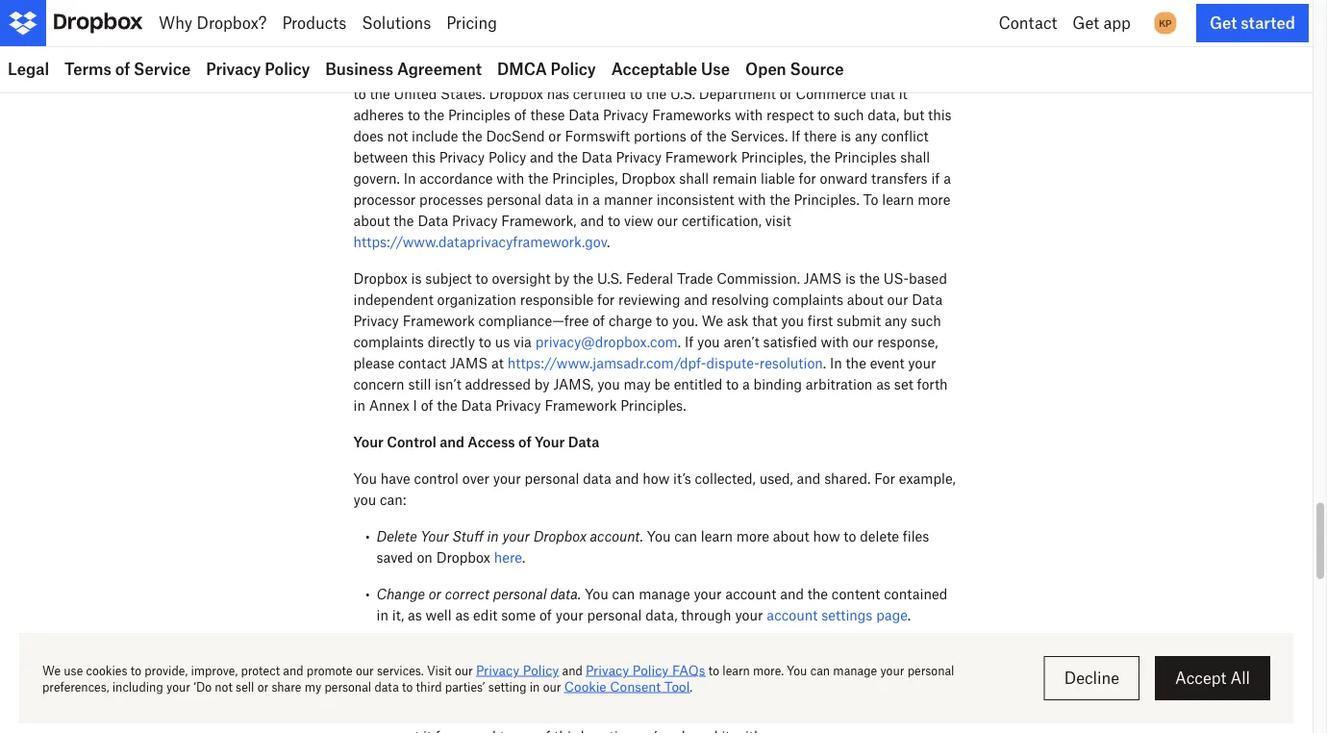 Task type: locate. For each thing, give the bounding box(es) containing it.
your right over
[[493, 470, 521, 486]]

of right i
[[421, 397, 433, 413]]

1 vertical spatial shall
[[679, 170, 709, 186]]

personal inside . you can also ask us for a copy of personal data you provided to us or that we've collected, the business or commercial purpose for collecting it, the types of sources we got it from, and types of third parties we've shared it with.
[[677, 685, 731, 702]]

1 horizontal spatial jams
[[804, 270, 842, 286]]

1 horizontal spatial european
[[546, 64, 607, 80]]

data inside you can access your personal data from your dropbox account and you can download a copy of your stuff in a machine readable format as outlined
[[805, 643, 833, 659]]

aren't
[[724, 333, 760, 350]]

app
[[1104, 13, 1131, 32]]

more
[[918, 191, 951, 207], [737, 528, 770, 544]]

0 horizontal spatial policy
[[265, 60, 310, 78]]

2 vertical spatial by
[[535, 376, 550, 392]]

0 horizontal spatial complaints
[[354, 333, 424, 350]]

0 horizontal spatial if
[[685, 333, 694, 350]]

forth
[[916, 22, 947, 38], [917, 376, 948, 392]]

jams up the first at right top
[[804, 270, 842, 286]]

0 horizontal spatial collected,
[[416, 707, 477, 723]]

1 horizontal spatial principles.
[[794, 191, 860, 207]]

manner
[[604, 191, 653, 207]]

of up dmca
[[506, 43, 518, 59]]

readable
[[792, 664, 847, 681]]

framework up remain
[[665, 149, 738, 165]]

1 horizontal spatial stuff
[[671, 664, 704, 681]]

commerce up 'dmca policy'
[[522, 43, 593, 59]]

can left manage
[[612, 585, 635, 602]]

here link down the delete your stuff in your dropbox account.
[[494, 549, 522, 565]]

personal inside you can access your personal data from your dropbox account and you can download a copy of your stuff in a machine readable format as outlined
[[746, 643, 801, 659]]

complaints
[[773, 291, 844, 307], [354, 333, 424, 350]]

by up business
[[354, 43, 369, 59]]

1 vertical spatial we've
[[636, 728, 672, 733]]

the inside the you can manage your account and the content contained in it, as well as edit some of your personal data, through your
[[808, 585, 828, 602]]

dropbox down page
[[902, 643, 956, 659]]

you down 'take'
[[459, 664, 482, 681]]

content
[[832, 585, 881, 602]]

types down provided
[[842, 707, 876, 723]]

0 horizontal spatial well
[[426, 607, 452, 623]]

products button
[[275, 0, 354, 46]]

0 vertical spatial such
[[834, 106, 864, 123]]

1 vertical spatial types
[[500, 728, 535, 733]]

principles, up "liable"
[[741, 149, 807, 165]]

.
[[607, 233, 610, 250], [678, 333, 681, 350], [823, 354, 827, 371], [522, 549, 526, 565], [908, 607, 911, 623], [460, 685, 464, 702]]

for
[[799, 170, 817, 186], [597, 291, 615, 307], [594, 685, 612, 702], [715, 707, 732, 723]]

a inside . in the event your concern still isn't addressed by jams, you may be entitled to a binding arbitration as set forth in annex i of the data privacy framework principles.
[[743, 376, 750, 392]]

inconsistent
[[657, 191, 735, 207]]

and
[[748, 0, 772, 17], [850, 64, 874, 80], [530, 149, 554, 165], [580, 212, 604, 228], [684, 291, 708, 307], [440, 433, 465, 450], [615, 470, 639, 486], [797, 470, 821, 486], [780, 585, 804, 602], [425, 643, 448, 659], [431, 664, 455, 681], [472, 728, 496, 733]]

access up "outlined"
[[377, 643, 421, 659]]

products
[[282, 13, 347, 32]]

kp button
[[1150, 8, 1181, 38]]

parties
[[588, 728, 632, 733]]

0 vertical spatial ask
[[727, 312, 749, 329]]

1 vertical spatial well
[[426, 607, 452, 623]]

principles,
[[741, 149, 807, 165], [552, 170, 618, 186]]

control
[[387, 433, 437, 450]]

principles
[[448, 106, 511, 123], [835, 149, 897, 165]]

1 vertical spatial in
[[830, 354, 842, 371]]

business
[[325, 60, 393, 78]]

to up regarding
[[619, 22, 632, 38]]

from up format
[[837, 643, 867, 659]]

how inside you can learn more about how to delete files saved on dropbox
[[813, 528, 840, 544]]

independent
[[354, 291, 434, 307]]

or inside dropbox complies with the eu-u.s. and swiss-u.s. data privacy frameworks, as well as the uk extension to the eu-u.s. data privacy framework, as set forth by the u.s. department of commerce regarding the processing of personal data transferred from the european union, the european economic area, the united kingdom, and switzerland to the united states. dropbox has certified to the u.s. department of commerce that it adheres to the principles of these data privacy frameworks with respect to such data, but this does not include the docsend or formswift portions of the services. if there is any conflict between this privacy policy and the data privacy framework principles, the principles shall govern. in accordance with the principles, dropbox shall remain liable for onward transfers if a processor processes personal data in a manner inconsistent with the principles. to learn more about the data privacy framework, and to view our certification, visit https://www.dataprivacyframework.gov .
[[549, 127, 562, 144]]

delete
[[377, 528, 417, 544]]

from inside dropbox complies with the eu-u.s. and swiss-u.s. data privacy frameworks, as well as the uk extension to the eu-u.s. data privacy framework, as set forth by the u.s. department of commerce regarding the processing of personal data transferred from the european union, the european economic area, the united kingdom, and switzerland to the united states. dropbox has certified to the u.s. department of commerce that it adheres to the principles of these data privacy frameworks with respect to such data, but this does not include the docsend or formswift portions of the services. if there is any conflict between this privacy policy and the data privacy framework principles, the principles shall govern. in accordance with the principles, dropbox shall remain liable for onward transfers if a processor processes personal data in a manner inconsistent with the principles. to learn more about the data privacy framework, and to view our certification, visit https://www.dataprivacyframework.gov .
[[354, 64, 384, 80]]

dropbox up uk
[[520, 0, 574, 17]]

to up the organization
[[476, 270, 488, 286]]

a left machine
[[723, 664, 730, 681]]

european
[[412, 64, 473, 80], [546, 64, 607, 80]]

here link up from, at the bottom
[[432, 685, 460, 702]]

such
[[834, 106, 864, 123], [911, 312, 941, 329]]

privacy up frameworks,
[[387, 0, 432, 17]]

types
[[842, 707, 876, 723], [500, 728, 535, 733]]

1 vertical spatial such
[[911, 312, 941, 329]]

account.
[[590, 528, 644, 544]]

liable
[[761, 170, 795, 186]]

0 vertical spatial if
[[792, 127, 801, 144]]

settings
[[822, 607, 873, 623]]

you right elsewhere.
[[614, 643, 638, 659]]

of down addressed
[[519, 433, 532, 450]]

privacy inside . in the event your concern still isn't addressed by jams, you may be entitled to a binding arbitration as set forth in annex i of the data privacy framework principles.
[[496, 397, 541, 413]]

compliance—free
[[479, 312, 589, 329]]

1 vertical spatial here
[[432, 685, 460, 702]]

a inside . you can also ask us for a copy of personal data you provided to us or that we've collected, the business or commercial purpose for collecting it, the types of sources we got it from, and types of third parties we've shared it with.
[[616, 685, 623, 702]]

dropbox up independent
[[354, 270, 408, 286]]

personal
[[775, 43, 830, 59], [487, 191, 542, 207], [525, 470, 580, 486], [493, 585, 547, 602], [587, 607, 642, 623], [746, 643, 801, 659], [677, 685, 731, 702]]

0 vertical spatial department
[[425, 43, 502, 59]]

we've down purpose
[[636, 728, 672, 733]]

privacy up "transferred"
[[882, 0, 928, 17]]

transferred
[[866, 43, 936, 59]]

it,
[[392, 607, 404, 623], [802, 707, 814, 723]]

correct
[[445, 585, 490, 602]]

well inside the you can manage your account and the content contained in it, as well as edit some of your personal data, through your
[[426, 607, 452, 623]]

data down machine
[[735, 685, 764, 702]]

1 vertical spatial this
[[412, 149, 436, 165]]

1 horizontal spatial policy
[[489, 149, 527, 165]]

1 vertical spatial forth
[[917, 376, 948, 392]]

open source
[[746, 60, 844, 78]]

0 horizontal spatial any
[[855, 127, 878, 144]]

be
[[655, 376, 670, 392]]

us inside the dropbox is subject to oversight by the u.s. federal trade commission. jams is the us-based independent organization responsible for reviewing and resolving complaints about our data privacy framework compliance—free of charge to you. we ask that you first submit any such complaints directly to us via
[[495, 333, 510, 350]]

policy inside "link"
[[265, 60, 310, 78]]

that inside the dropbox is subject to oversight by the u.s. federal trade commission. jams is the us-based independent organization responsible for reviewing and resolving complaints about our data privacy framework compliance—free of charge to you. we ask that you first submit any such complaints directly to us via
[[752, 312, 778, 329]]

your inside you have control over your personal data and how it's collected, used, and shared. for example, you can:
[[493, 470, 521, 486]]

can left also
[[495, 685, 518, 702]]

1 vertical spatial from
[[837, 643, 867, 659]]

1 vertical spatial principles
[[835, 149, 897, 165]]

visit
[[765, 212, 792, 228]]

0 horizontal spatial eu-
[[660, 22, 684, 38]]

you inside the you can manage your account and the content contained in it, as well as edit some of your personal data, through your
[[585, 585, 609, 602]]

legal link
[[0, 46, 57, 92]]

get inside popup button
[[1073, 13, 1100, 32]]

framework
[[665, 149, 738, 165], [403, 312, 475, 329], [545, 397, 617, 413]]

to left you.
[[656, 312, 669, 329]]

business agreement link
[[318, 46, 490, 92]]

your down response,
[[908, 354, 937, 371]]

1 horizontal spatial get
[[1210, 13, 1237, 32]]

privacy inside "link"
[[206, 60, 261, 78]]

as down frameworks.
[[487, 22, 501, 38]]

your right 'take'
[[482, 643, 510, 659]]

0 horizontal spatial copy
[[589, 664, 619, 681]]

it inside dropbox complies with the eu-u.s. and swiss-u.s. data privacy frameworks, as well as the uk extension to the eu-u.s. data privacy framework, as set forth by the u.s. department of commerce regarding the processing of personal data transferred from the european union, the european economic area, the united kingdom, and switzerland to the united states. dropbox has certified to the u.s. department of commerce that it adheres to the principles of these data privacy frameworks with respect to such data, but this does not include the docsend or formswift portions of the services. if there is any conflict between this privacy policy and the data privacy framework principles, the principles shall govern. in accordance with the principles, dropbox shall remain liable for onward transfers if a processor processes personal data in a manner inconsistent with the principles. to learn more about the data privacy framework, and to view our certification, visit https://www.dataprivacyframework.gov .
[[899, 85, 908, 101]]

1 horizontal spatial department
[[699, 85, 776, 101]]

by inside the dropbox is subject to oversight by the u.s. federal trade commission. jams is the us-based independent organization responsible for reviewing and resolving complaints about our data privacy framework compliance—free of charge to you. we ask that you first submit any such complaints directly to us via
[[554, 270, 570, 286]]

of up commercial
[[623, 664, 635, 681]]

govern.
[[354, 170, 400, 186]]

privacy down independent
[[354, 312, 399, 329]]

1 european from the left
[[412, 64, 473, 80]]

set inside dropbox complies with the eu-u.s. and swiss-u.s. data privacy frameworks, as well as the uk extension to the eu-u.s. data privacy framework, as set forth by the u.s. department of commerce regarding the processing of personal data transferred from the european union, the european economic area, the united kingdom, and switzerland to the united states. dropbox has certified to the u.s. department of commerce that it adheres to the principles of these data privacy frameworks with respect to such data, but this does not include the docsend or formswift portions of the services. if there is any conflict between this privacy policy and the data privacy framework principles, the principles shall govern. in accordance with the principles, dropbox shall remain liable for onward transfers if a processor processes personal data in a manner inconsistent with the principles. to learn more about the data privacy framework, and to view our certification, visit https://www.dataprivacyframework.gov .
[[894, 22, 913, 38]]

ask down resolving
[[727, 312, 749, 329]]

0 vertical spatial access
[[468, 433, 515, 450]]

1 horizontal spatial learn
[[882, 191, 914, 207]]

to
[[863, 191, 879, 207]]

copy inside you can access your personal data from your dropbox account and you can download a copy of your stuff in a machine readable format as outlined
[[589, 664, 619, 681]]

policy for dmca policy
[[551, 60, 596, 78]]

more down used,
[[737, 528, 770, 544]]

uk
[[529, 22, 549, 38]]

agreement
[[397, 60, 482, 78]]

and inside you can access your personal data from your dropbox account and you can download a copy of your stuff in a machine readable format as outlined
[[431, 664, 455, 681]]

event
[[870, 354, 905, 371]]

1 vertical spatial how
[[813, 528, 840, 544]]

you inside you have control over your personal data and how it's collected, used, and shared. for example, you can:
[[354, 470, 377, 486]]

is up submit
[[846, 270, 856, 286]]

. if you aren't satisfied with our response, please contact jams at
[[354, 333, 938, 371]]

if
[[792, 127, 801, 144], [685, 333, 694, 350]]

can inside the you can manage your account and the content contained in it, as well as edit some of your personal data, through your
[[612, 585, 635, 602]]

1 horizontal spatial any
[[885, 312, 908, 329]]

can down you have control over your personal data and how it's collected, used, and shared. for example, you can:
[[675, 528, 697, 544]]

framework inside the dropbox is subject to oversight by the u.s. federal trade commission. jams is the us-based independent organization responsible for reviewing and resolving complaints about our data privacy framework compliance—free of charge to you. we ask that you first submit any such complaints directly to us via
[[403, 312, 475, 329]]

more inside dropbox complies with the eu-u.s. and swiss-u.s. data privacy frameworks, as well as the uk extension to the eu-u.s. data privacy framework, as set forth by the u.s. department of commerce regarding the processing of personal data transferred from the european union, the european economic area, the united kingdom, and switzerland to the united states. dropbox has certified to the u.s. department of commerce that it adheres to the principles of these data privacy frameworks with respect to such data, but this does not include the docsend or formswift portions of the services. if there is any conflict between this privacy policy and the data privacy framework principles, the principles shall govern. in accordance with the principles, dropbox shall remain liable for onward transfers if a processor processes personal data in a manner inconsistent with the principles. to learn more about the data privacy framework, and to view our certification, visit https://www.dataprivacyframework.gov .
[[918, 191, 951, 207]]

account up through
[[726, 585, 777, 602]]

0 horizontal spatial by
[[354, 43, 369, 59]]

1 vertical spatial collected,
[[416, 707, 477, 723]]

dropbox up correct
[[436, 549, 491, 565]]

you down 'take'
[[467, 685, 491, 702]]

why
[[159, 13, 193, 32]]

1 vertical spatial if
[[685, 333, 694, 350]]

policy inside dropbox complies with the eu-u.s. and swiss-u.s. data privacy frameworks, as well as the uk extension to the eu-u.s. data privacy framework, as set forth by the u.s. department of commerce regarding the processing of personal data transferred from the european union, the european economic area, the united kingdom, and switzerland to the united states. dropbox has certified to the u.s. department of commerce that it adheres to the principles of these data privacy frameworks with respect to such data, but this does not include the docsend or formswift portions of the services. if there is any conflict between this privacy policy and the data privacy framework principles, the principles shall govern. in accordance with the principles, dropbox shall remain liable for onward transfers if a processor processes personal data in a manner inconsistent with the principles. to learn more about the data privacy framework, and to view our certification, visit https://www.dataprivacyframework.gov .
[[489, 149, 527, 165]]

and left it's
[[615, 470, 639, 486]]

. inside dropbox complies with the eu-u.s. and swiss-u.s. data privacy frameworks, as well as the uk extension to the eu-u.s. data privacy framework, as set forth by the u.s. department of commerce regarding the processing of personal data transferred from the european union, the european economic area, the united kingdom, and switzerland to the united states. dropbox has certified to the u.s. department of commerce that it adheres to the principles of these data privacy frameworks with respect to such data, but this does not include the docsend or formswift portions of the services. if there is any conflict between this privacy policy and the data privacy framework principles, the principles shall govern. in accordance with the principles, dropbox shall remain liable for onward transfers if a processor processes personal data in a manner inconsistent with the principles. to learn more about the data privacy framework, and to view our certification, visit https://www.dataprivacyframework.gov .
[[607, 233, 610, 250]]

you inside you can access your personal data from your dropbox account and you can download a copy of your stuff in a machine readable format as outlined
[[614, 643, 638, 659]]

privacy
[[387, 0, 432, 17], [882, 0, 928, 17], [747, 22, 793, 38], [206, 60, 261, 78], [603, 106, 649, 123], [439, 149, 485, 165], [616, 149, 662, 165], [452, 212, 498, 228], [354, 312, 399, 329], [496, 397, 541, 413]]

can inside you can learn more about how to delete files saved on dropbox
[[675, 528, 697, 544]]

0 horizontal spatial that
[[752, 312, 778, 329]]

0 vertical spatial from
[[354, 64, 384, 80]]

0 horizontal spatial framework,
[[501, 212, 577, 228]]

0 vertical spatial complaints
[[773, 291, 844, 307]]

well down correct
[[426, 607, 452, 623]]

0 vertical spatial forth
[[916, 22, 947, 38]]

0 vertical spatial how
[[643, 470, 670, 486]]

department down use
[[699, 85, 776, 101]]

1 horizontal spatial eu-
[[695, 0, 719, 17]]

framework, up oversight
[[501, 212, 577, 228]]

outlined
[[377, 685, 429, 702]]

0 horizontal spatial our
[[657, 212, 678, 228]]

ask inside . you can also ask us for a copy of personal data you provided to us or that we've collected, the business or commercial purpose for collecting it, the types of sources we got it from, and types of third parties we've shared it with.
[[550, 685, 572, 702]]

european up has
[[546, 64, 607, 80]]

get for get started
[[1210, 13, 1237, 32]]

1 vertical spatial learn
[[701, 528, 733, 544]]

forth inside . in the event your concern still isn't addressed by jams, you may be entitled to a binding arbitration as set forth in annex i of the data privacy framework principles.
[[917, 376, 948, 392]]

principles down states.
[[448, 106, 511, 123]]

a left manner
[[593, 191, 600, 207]]

charge
[[609, 312, 652, 329]]

a down elsewhere.
[[578, 664, 585, 681]]

in inside the you can manage your account and the content contained in it, as well as edit some of your personal data, through your
[[377, 607, 389, 623]]

2 horizontal spatial that
[[904, 685, 930, 702]]

copy down elsewhere.
[[589, 664, 619, 681]]

1 vertical spatial by
[[554, 270, 570, 286]]

1 vertical spatial framework
[[403, 312, 475, 329]]

for right "liable"
[[799, 170, 817, 186]]

1 horizontal spatial framework,
[[797, 22, 872, 38]]

1 horizontal spatial copy
[[627, 685, 657, 702]]

1 horizontal spatial shall
[[901, 149, 930, 165]]

and left 'take'
[[425, 643, 448, 659]]

0 vertical spatial well
[[457, 22, 483, 38]]

area,
[[678, 64, 711, 80]]

1 vertical spatial access
[[377, 643, 421, 659]]

of inside you can access your personal data from your dropbox account and you can download a copy of your stuff in a machine readable format as outlined
[[623, 664, 635, 681]]

0 vertical spatial by
[[354, 43, 369, 59]]

copy up commercial
[[627, 685, 657, 702]]

to
[[619, 22, 632, 38], [354, 85, 366, 101], [630, 85, 643, 101], [408, 106, 420, 123], [818, 106, 830, 123], [608, 212, 621, 228], [476, 270, 488, 286], [656, 312, 669, 329], [479, 333, 491, 350], [726, 376, 739, 392], [844, 528, 857, 544], [853, 685, 866, 702]]

0 vertical spatial commerce
[[522, 43, 593, 59]]

dropbox
[[520, 0, 574, 17], [489, 85, 543, 101], [622, 170, 676, 186], [354, 270, 408, 286], [534, 528, 587, 544], [436, 549, 491, 565], [902, 643, 956, 659]]

contact button
[[991, 0, 1065, 46]]

0 vertical spatial eu-
[[695, 0, 719, 17]]

1 horizontal spatial here link
[[494, 549, 522, 565]]

2 horizontal spatial about
[[847, 291, 884, 307]]

is right there
[[841, 127, 851, 144]]

to inside you can learn more about how to delete files saved on dropbox
[[844, 528, 857, 544]]

0 vertical spatial in
[[404, 170, 416, 186]]

united down business agreement
[[394, 85, 437, 101]]

you right the data.
[[585, 585, 609, 602]]

stuff
[[453, 528, 484, 544], [671, 664, 704, 681]]

shared
[[675, 728, 718, 733]]

you inside you can learn more about how to delete files saved on dropbox
[[647, 528, 671, 544]]

1 horizontal spatial by
[[535, 376, 550, 392]]

personal up purpose
[[677, 685, 731, 702]]

us left via
[[495, 333, 510, 350]]

it, inside . you can also ask us for a copy of personal data you provided to us or that we've collected, the business or commercial purpose for collecting it, the types of sources we got it from, and types of third parties we've shared it with.
[[802, 707, 814, 723]]

1 horizontal spatial such
[[911, 312, 941, 329]]

0 vertical spatial any
[[855, 127, 878, 144]]

us-
[[884, 270, 909, 286]]

policy
[[265, 60, 310, 78], [551, 60, 596, 78], [489, 149, 527, 165]]

of right the terms at the top of the page
[[115, 60, 130, 78]]

use
[[701, 60, 730, 78]]

also
[[521, 685, 547, 702]]

1 horizontal spatial how
[[813, 528, 840, 544]]

and inside the you can manage your account and the content contained in it, as well as edit some of your personal data, through your
[[780, 585, 804, 602]]

you left can: on the left
[[354, 491, 376, 507]]

any inside dropbox complies with the eu-u.s. and swiss-u.s. data privacy frameworks, as well as the uk extension to the eu-u.s. data privacy framework, as set forth by the u.s. department of commerce regarding the processing of personal data transferred from the european union, the european economic area, the united kingdom, and switzerland to the united states. dropbox has certified to the u.s. department of commerce that it adheres to the principles of these data privacy frameworks with respect to such data, but this does not include the docsend or formswift portions of the services. if there is any conflict between this privacy policy and the data privacy framework principles, the principles shall govern. in accordance with the principles, dropbox shall remain liable for onward transfers if a processor processes personal data in a manner inconsistent with the principles. to learn more about the data privacy framework, and to view our certification, visit https://www.dataprivacyframework.gov .
[[855, 127, 878, 144]]

2 vertical spatial account
[[377, 664, 428, 681]]

0 vertical spatial that
[[870, 85, 895, 101]]

and left swiss-
[[748, 0, 772, 17]]

0 vertical spatial principles,
[[741, 149, 807, 165]]

0 horizontal spatial learn
[[701, 528, 733, 544]]

0 horizontal spatial here
[[432, 685, 460, 702]]

0 vertical spatial more
[[918, 191, 951, 207]]

by inside dropbox complies with the eu-u.s. and swiss-u.s. data privacy frameworks, as well as the uk extension to the eu-u.s. data privacy framework, as set forth by the u.s. department of commerce regarding the processing of personal data transferred from the european union, the european economic area, the united kingdom, and switzerland to the united states. dropbox has certified to the u.s. department of commerce that it adheres to the principles of these data privacy frameworks with respect to such data, but this does not include the docsend or formswift portions of the services. if there is any conflict between this privacy policy and the data privacy framework principles, the principles shall govern. in accordance with the principles, dropbox shall remain liable for onward transfers if a processor processes personal data in a manner inconsistent with the principles. to learn more about the data privacy framework, and to view our certification, visit https://www.dataprivacyframework.gov .
[[354, 43, 369, 59]]

1 vertical spatial it,
[[802, 707, 814, 723]]

you for learn
[[647, 528, 671, 544]]

data, inside the you can manage your account and the content contained in it, as well as edit some of your personal data, through your
[[646, 607, 678, 623]]

for inside the dropbox is subject to oversight by the u.s. federal trade commission. jams is the us-based independent organization responsible for reviewing and resolving complaints about our data privacy framework compliance—free of charge to you. we ask that you first submit any such complaints directly to us via
[[597, 291, 615, 307]]

our down submit
[[853, 333, 874, 350]]

for inside dropbox complies with the eu-u.s. and swiss-u.s. data privacy frameworks, as well as the uk extension to the eu-u.s. data privacy framework, as set forth by the u.s. department of commerce regarding the processing of personal data transferred from the european union, the european economic area, the united kingdom, and switzerland to the united states. dropbox has certified to the u.s. department of commerce that it adheres to the principles of these data privacy frameworks with respect to such data, but this does not include the docsend or formswift portions of the services. if there is any conflict between this privacy policy and the data privacy framework principles, the principles shall govern. in accordance with the principles, dropbox shall remain liable for onward transfers if a processor processes personal data in a manner inconsistent with the principles. to learn more about the data privacy framework, and to view our certification, visit https://www.dataprivacyframework.gov .
[[799, 170, 817, 186]]

business
[[504, 707, 561, 723]]

control
[[414, 470, 459, 486]]

to inside . in the event your concern still isn't addressed by jams, you may be entitled to a binding arbitration as set forth in annex i of the data privacy framework principles.
[[726, 376, 739, 392]]

0 vertical spatial collected,
[[695, 470, 756, 486]]

kingdom,
[[785, 64, 847, 80]]

0 vertical spatial copy
[[589, 664, 619, 681]]

these
[[530, 106, 565, 123]]

that inside . you can also ask us for a copy of personal data you provided to us or that we've collected, the business or commercial purpose for collecting it, the types of sources we got it from, and types of third parties we've shared it with.
[[904, 685, 930, 702]]

that down switzerland on the right top of page
[[870, 85, 895, 101]]

your up . you can also ask us for a copy of personal data you provided to us or that we've collected, the business or commercial purpose for collecting it, the types of sources we got it from, and types of third parties we've shared it with.
[[639, 664, 668, 681]]

jams
[[804, 270, 842, 286], [450, 354, 488, 371]]

your up through
[[694, 585, 722, 602]]

https://www.dataprivacyframework.gov link
[[354, 233, 607, 250]]

to left "view"
[[608, 212, 621, 228]]

it's
[[674, 470, 691, 486]]

2 horizontal spatial by
[[554, 270, 570, 286]]

you
[[781, 312, 804, 329], [697, 333, 720, 350], [598, 376, 620, 392], [354, 491, 376, 507], [459, 664, 482, 681], [767, 685, 790, 702]]

here for here
[[432, 685, 460, 702]]

european up states.
[[412, 64, 473, 80]]

here
[[494, 549, 522, 565], [432, 685, 460, 702]]

1 vertical spatial copy
[[627, 685, 657, 702]]

terms of service link
[[57, 46, 198, 92]]

via
[[514, 333, 532, 350]]

is
[[841, 127, 851, 144], [411, 270, 422, 286], [846, 270, 856, 286]]

can left "access"
[[641, 643, 664, 659]]

we've
[[377, 707, 412, 723], [636, 728, 672, 733]]

shall up inconsistent
[[679, 170, 709, 186]]

0 horizontal spatial it,
[[392, 607, 404, 623]]

of inside the you can manage your account and the content contained in it, as well as edit some of your personal data, through your
[[540, 607, 552, 623]]

personal up https://www.dataprivacyframework.gov link
[[487, 191, 542, 207]]

framework,
[[797, 22, 872, 38], [501, 212, 577, 228]]

dropbox down dmca
[[489, 85, 543, 101]]

formswift
[[565, 127, 630, 144]]

2 horizontal spatial framework
[[665, 149, 738, 165]]

about inside dropbox complies with the eu-u.s. and swiss-u.s. data privacy frameworks, as well as the uk extension to the eu-u.s. data privacy framework, as set forth by the u.s. department of commerce regarding the processing of personal data transferred from the european union, the european economic area, the united kingdom, and switzerland to the united states. dropbox has certified to the u.s. department of commerce that it adheres to the principles of these data privacy frameworks with respect to such data, but this does not include the docsend or formswift portions of the services. if there is any conflict between this privacy policy and the data privacy framework principles, the principles shall govern. in accordance with the principles, dropbox shall remain liable for onward transfers if a processor processes personal data in a manner inconsistent with the principles. to learn more about the data privacy framework, and to view our certification, visit https://www.dataprivacyframework.gov .
[[354, 212, 390, 228]]

isn't
[[435, 376, 461, 392]]

data
[[833, 43, 862, 59], [545, 191, 574, 207], [583, 470, 612, 486], [513, 643, 541, 659], [805, 643, 833, 659], [735, 685, 764, 702]]

0 vertical spatial set
[[894, 22, 913, 38]]

you inside you have control over your personal data and how it's collected, used, and shared. for example, you can:
[[354, 491, 376, 507]]

principles. down be at the bottom
[[621, 397, 686, 413]]

machine
[[734, 664, 789, 681]]

data, up conflict
[[868, 106, 900, 123]]

u.s. inside the dropbox is subject to oversight by the u.s. federal trade commission. jams is the us-based independent organization responsible for reviewing and resolving complaints about our data privacy framework compliance—free of charge to you. we ask that you first submit any such complaints directly to us via
[[597, 270, 623, 286]]

eu-
[[695, 0, 719, 17], [660, 22, 684, 38]]

0 vertical spatial this
[[928, 106, 952, 123]]

2 horizontal spatial policy
[[551, 60, 596, 78]]

1 horizontal spatial framework
[[545, 397, 617, 413]]

0 vertical spatial principles.
[[794, 191, 860, 207]]

dropbox inside you can access your personal data from your dropbox account and you can download a copy of your stuff in a machine readable format as outlined
[[902, 643, 956, 659]]

personal up the delete your stuff in your dropbox account.
[[525, 470, 580, 486]]

if inside dropbox complies with the eu-u.s. and swiss-u.s. data privacy frameworks, as well as the uk extension to the eu-u.s. data privacy framework, as set forth by the u.s. department of commerce regarding the processing of personal data transferred from the european union, the european economic area, the united kingdom, and switzerland to the united states. dropbox has certified to the u.s. department of commerce that it adheres to the principles of these data privacy frameworks with respect to such data, but this does not include the docsend or formswift portions of the services. if there is any conflict between this privacy policy and the data privacy framework principles, the principles shall govern. in accordance with the principles, dropbox shall remain liable for onward transfers if a processor processes personal data in a manner inconsistent with the principles. to learn more about the data privacy framework, and to view our certification, visit https://www.dataprivacyframework.gov .
[[792, 127, 801, 144]]

1 horizontal spatial this
[[928, 106, 952, 123]]

this right but
[[928, 106, 952, 123]]

as inside you can access your personal data from your dropbox account and you can download a copy of your stuff in a machine readable format as outlined
[[897, 664, 912, 681]]

about inside the dropbox is subject to oversight by the u.s. federal trade commission. jams is the us-based independent organization responsible for reviewing and resolving complaints about our data privacy framework compliance—free of charge to you. we ask that you first submit any such complaints directly to us via
[[847, 291, 884, 307]]

with down remain
[[738, 191, 766, 207]]

0 vertical spatial account
[[726, 585, 777, 602]]

0 horizontal spatial us
[[495, 333, 510, 350]]

forth up "transferred"
[[916, 22, 947, 38]]

to down economic
[[630, 85, 643, 101]]

data inside . you can also ask us for a copy of personal data you provided to us or that we've collected, the business or commercial purpose for collecting it, the types of sources we got it from, and types of third parties we've shared it with.
[[735, 685, 764, 702]]

0 horizontal spatial shall
[[679, 170, 709, 186]]

copy
[[589, 664, 619, 681], [627, 685, 657, 702]]

extension
[[553, 22, 616, 38]]

1 vertical spatial that
[[752, 312, 778, 329]]

solutions
[[362, 13, 431, 32]]

1 horizontal spatial we've
[[636, 728, 672, 733]]

privacy policy link
[[198, 46, 318, 92]]

it right got
[[423, 728, 432, 733]]

you inside you can access your personal data from your dropbox account and you can download a copy of your stuff in a machine readable format as outlined
[[459, 664, 482, 681]]

1 vertical spatial ask
[[550, 685, 572, 702]]

with up services.
[[735, 106, 763, 123]]

0 horizontal spatial united
[[394, 85, 437, 101]]

1 horizontal spatial complaints
[[773, 291, 844, 307]]

this down include
[[412, 149, 436, 165]]

0 vertical spatial framework
[[665, 149, 738, 165]]

0 horizontal spatial principles
[[448, 106, 511, 123]]

resolution
[[760, 354, 823, 371]]

get app
[[1073, 13, 1131, 32]]

2 vertical spatial that
[[904, 685, 930, 702]]



Task type: describe. For each thing, give the bounding box(es) containing it.
can for manage
[[612, 585, 635, 602]]

is up independent
[[411, 270, 422, 286]]

acceptable
[[612, 60, 698, 78]]

data down formswift
[[582, 149, 613, 165]]

you.
[[672, 312, 698, 329]]

such inside the dropbox is subject to oversight by the u.s. federal trade commission. jams is the us-based independent organization responsible for reviewing and resolving complaints about our data privacy framework compliance—free of charge to you. we ask that you first submit any such complaints directly to us via
[[911, 312, 941, 329]]

responsible
[[520, 291, 594, 307]]

principles. inside . in the event your concern still isn't addressed by jams, you may be entitled to a binding arbitration as set forth in annex i of the data privacy framework principles.
[[621, 397, 686, 413]]

get for get app
[[1073, 13, 1100, 32]]

respect
[[767, 106, 814, 123]]

in inside . in the event your concern still isn't addressed by jams, you may be entitled to a binding arbitration as set forth in annex i of the data privacy framework principles.
[[830, 354, 842, 371]]

arbitration
[[806, 376, 873, 392]]

1 horizontal spatial types
[[842, 707, 876, 723]]

annex
[[369, 397, 410, 413]]

1 vertical spatial united
[[394, 85, 437, 101]]

have
[[381, 470, 411, 486]]

contact
[[999, 13, 1057, 32]]

. in the event your concern still isn't addressed by jams, you may be entitled to a binding arbitration as set forth in annex i of the data privacy framework principles.
[[354, 354, 948, 413]]

take
[[452, 643, 478, 659]]

started
[[1241, 13, 1296, 32]]

0 horizontal spatial commerce
[[522, 43, 593, 59]]

a right 'if'
[[944, 170, 951, 186]]

in inside dropbox complies with the eu-u.s. and swiss-u.s. data privacy frameworks, as well as the uk extension to the eu-u.s. data privacy framework, as set forth by the u.s. department of commerce regarding the processing of personal data transferred from the european union, the european economic area, the united kingdom, and switzerland to the united states. dropbox has certified to the u.s. department of commerce that it adheres to the principles of these data privacy frameworks with respect to such data, but this does not include the docsend or formswift portions of the services. if there is any conflict between this privacy policy and the data privacy framework principles, the principles shall govern. in accordance with the principles, dropbox shall remain liable for onward transfers if a processor processes personal data in a manner inconsistent with the principles. to learn more about the data privacy framework, and to view our certification, visit https://www.dataprivacyframework.gov .
[[577, 191, 589, 207]]

in inside . in the event your concern still isn't addressed by jams, you may be entitled to a binding arbitration as set forth in annex i of the data privacy framework principles.
[[354, 397, 365, 413]]

copy inside . you can also ask us for a copy of personal data you provided to us or that we've collected, the business or commercial purpose for collecting it, the types of sources we got it from, and types of third parties we've shared it with.
[[627, 685, 657, 702]]

personal up open source
[[775, 43, 830, 59]]

your inside you can access your personal data from your dropbox account and you can download a copy of your stuff in a machine readable format as outlined
[[639, 664, 668, 681]]

contact
[[398, 354, 446, 371]]

federal
[[626, 270, 674, 286]]

0 vertical spatial shall
[[901, 149, 930, 165]]

open
[[746, 60, 787, 78]]

directly
[[428, 333, 475, 350]]

personal inside the you can manage your account and the content contained in it, as well as edit some of your personal data, through your
[[587, 607, 642, 623]]

onward
[[820, 170, 868, 186]]

dropbox inside the dropbox is subject to oversight by the u.s. federal trade commission. jams is the us-based independent organization responsible for reviewing and resolving complaints about our data privacy framework compliance—free of charge to you. we ask that you first submit any such complaints directly to us via
[[354, 270, 408, 286]]

you for control
[[354, 470, 377, 486]]

0 vertical spatial framework,
[[797, 22, 872, 38]]

you for manage
[[585, 585, 609, 602]]

can inside . you can also ask us for a copy of personal data you provided to us or that we've collected, the business or commercial purpose for collecting it, the types of sources we got it from, and types of third parties we've shared it with.
[[495, 685, 518, 702]]

data up download
[[513, 643, 541, 659]]

for up shared
[[715, 707, 732, 723]]

as down the data privacy frameworks.
[[439, 22, 454, 38]]

dmca policy link
[[490, 46, 604, 92]]

binding
[[754, 376, 802, 392]]

can for learn
[[675, 528, 697, 544]]

is inside dropbox complies with the eu-u.s. and swiss-u.s. data privacy frameworks, as well as the uk extension to the eu-u.s. data privacy framework, as set forth by the u.s. department of commerce regarding the processing of personal data transferred from the european union, the european economic area, the united kingdom, and switzerland to the united states. dropbox has certified to the u.s. department of commerce that it adheres to the principles of these data privacy frameworks with respect to such data, but this does not include the docsend or formswift portions of the services. if there is any conflict between this privacy policy and the data privacy framework principles, the principles shall govern. in accordance with the principles, dropbox shall remain liable for onward transfers if a processor processes personal data in a manner inconsistent with the principles. to learn more about the data privacy framework, and to view our certification, visit https://www.dataprivacyframework.gov .
[[841, 127, 851, 144]]

trade
[[677, 270, 713, 286]]

does
[[354, 127, 384, 144]]

data up frameworks,
[[354, 0, 383, 17]]

manage
[[639, 585, 690, 602]]

of up docsend
[[514, 106, 527, 123]]

to up not
[[408, 106, 420, 123]]

can:
[[380, 491, 406, 507]]

account inside you can access your personal data from your dropbox account and you can download a copy of your stuff in a machine readable format as outlined
[[377, 664, 428, 681]]

and down docsend
[[530, 149, 554, 165]]

adheres
[[354, 106, 404, 123]]

i
[[413, 397, 417, 413]]

change
[[377, 585, 425, 602]]

of up open
[[759, 43, 771, 59]]

or down format
[[888, 685, 901, 702]]

and down manner
[[580, 212, 604, 228]]

framework inside . in the event your concern still isn't addressed by jams, you may be entitled to a binding arbitration as set forth in annex i of the data privacy framework principles.
[[545, 397, 617, 413]]

stuff inside you can access your personal data from your dropbox account and you can download a copy of your stuff in a machine readable format as outlined
[[671, 664, 704, 681]]

data up formswift
[[569, 106, 600, 123]]

for up commercial
[[594, 685, 612, 702]]

dropbox?
[[197, 13, 267, 32]]

switzerland
[[878, 64, 955, 80]]

you for access
[[614, 643, 638, 659]]

. inside . in the event your concern still isn't addressed by jams, you may be entitled to a binding arbitration as set forth in annex i of the data privacy framework principles.
[[823, 354, 827, 371]]

sources
[[896, 707, 945, 723]]

but
[[903, 106, 925, 123]]

privacy policy
[[206, 60, 310, 78]]

set inside . in the event your concern still isn't addressed by jams, you may be entitled to a binding arbitration as set forth in annex i of the data privacy framework principles.
[[894, 376, 914, 392]]

of up purpose
[[661, 685, 673, 702]]

resolving
[[712, 291, 769, 307]]

with down docsend
[[497, 170, 525, 186]]

privacy@dropbox.com
[[535, 333, 678, 350]]

with inside the . if you aren't satisfied with our response, please contact jams at
[[821, 333, 849, 350]]

privacy inside the dropbox is subject to oversight by the u.s. federal trade commission. jams is the us-based independent organization responsible for reviewing and resolving complaints about our data privacy framework compliance—free of charge to you. we ask that you first submit any such complaints directly to us via
[[354, 312, 399, 329]]

to inside . you can also ask us for a copy of personal data you provided to us or that we've collected, the business or commercial purpose for collecting it, the types of sources we got it from, and types of third parties we've shared it with.
[[853, 685, 866, 702]]

data down jams,
[[568, 433, 600, 450]]

dropbox is subject to oversight by the u.s. federal trade commission. jams is the us-based independent organization responsible for reviewing and resolving complaints about our data privacy framework compliance—free of charge to you. we ask that you first submit any such complaints directly to us via
[[354, 270, 948, 350]]

open source link
[[738, 46, 852, 92]]

frameworks.
[[436, 0, 516, 17]]

include
[[412, 127, 458, 144]]

you inside the dropbox is subject to oversight by the u.s. federal trade commission. jams is the us-based independent organization responsible for reviewing and resolving complaints about our data privacy framework compliance—free of charge to you. we ask that you first submit any such complaints directly to us via
[[781, 312, 804, 329]]

in inside you can access your personal data from your dropbox account and you can download a copy of your stuff in a machine readable format as outlined
[[707, 664, 719, 681]]

union,
[[477, 64, 518, 80]]

with.
[[734, 728, 765, 733]]

of inside . in the event your concern still isn't addressed by jams, you may be entitled to a binding arbitration as set forth in annex i of the data privacy framework principles.
[[421, 397, 433, 413]]

1 vertical spatial account
[[767, 607, 818, 623]]

services.
[[731, 127, 788, 144]]

https://www.jamsadr.com/dpf-
[[508, 354, 707, 371]]

get started
[[1210, 13, 1296, 32]]

through
[[681, 607, 732, 623]]

0 vertical spatial stuff
[[453, 528, 484, 544]]

1 vertical spatial framework,
[[501, 212, 577, 228]]

to down business
[[354, 85, 366, 101]]

dropbox left the account. at the bottom
[[534, 528, 587, 544]]

privacy up https://www.dataprivacyframework.gov link
[[452, 212, 498, 228]]

here link for dropbox
[[494, 549, 522, 565]]

here link for you
[[432, 685, 460, 702]]

states.
[[441, 85, 486, 101]]

pricing link
[[439, 0, 505, 46]]

elsewhere.
[[544, 643, 610, 659]]

as down 'change'
[[408, 607, 422, 623]]

about inside you can learn more about how to delete files saved on dropbox
[[773, 528, 810, 544]]

your up on
[[421, 528, 449, 544]]

jams inside the . if you aren't satisfied with our response, please contact jams at
[[450, 354, 488, 371]]

collected, inside . you can also ask us for a copy of personal data you provided to us or that we've collected, the business or commercial purpose for collecting it, the types of sources we got it from, and types of third parties we've shared it with.
[[416, 707, 477, 723]]

can for access
[[641, 643, 664, 659]]

your down annex
[[354, 433, 384, 450]]

economic
[[611, 64, 674, 80]]

principles. inside dropbox complies with the eu-u.s. and swiss-u.s. data privacy frameworks, as well as the uk extension to the eu-u.s. data privacy framework, as set forth by the u.s. department of commerce regarding the processing of personal data transferred from the european union, the european economic area, the united kingdom, and switzerland to the united states. dropbox has certified to the u.s. department of commerce that it adheres to the principles of these data privacy frameworks with respect to such data, but this does not include the docsend or formswift portions of the services. if there is any conflict between this privacy policy and the data privacy framework principles, the principles shall govern. in accordance with the principles, dropbox shall remain liable for onward transfers if a processor processes personal data in a manner inconsistent with the principles. to learn more about the data privacy framework, and to view our certification, visit https://www.dataprivacyframework.gov .
[[794, 191, 860, 207]]

data left manner
[[545, 191, 574, 207]]

at
[[492, 354, 504, 371]]

learn inside dropbox complies with the eu-u.s. and swiss-u.s. data privacy frameworks, as well as the uk extension to the eu-u.s. data privacy framework, as set forth by the u.s. department of commerce regarding the processing of personal data transferred from the european union, the european economic area, the united kingdom, and switzerland to the united states. dropbox has certified to the u.s. department of commerce that it adheres to the principles of these data privacy frameworks with respect to such data, but this does not include the docsend or formswift portions of the services. if there is any conflict between this privacy policy and the data privacy framework principles, the principles shall govern. in accordance with the principles, dropbox shall remain liable for onward transfers if a processor processes personal data in a manner inconsistent with the principles. to learn more about the data privacy framework, and to view our certification, visit https://www.dataprivacyframework.gov .
[[882, 191, 914, 207]]

jams inside the dropbox is subject to oversight by the u.s. federal trade commission. jams is the us-based independent organization responsible for reviewing and resolving complaints about our data privacy framework compliance—free of charge to you. we ask that you first submit any such complaints directly to us via
[[804, 270, 842, 286]]

processes
[[420, 191, 483, 207]]

we
[[702, 312, 723, 329]]

your inside . in the event your concern still isn't addressed by jams, you may be entitled to a binding arbitration as set forth in annex i of the data privacy framework principles.
[[908, 354, 937, 371]]

data up "processing"
[[713, 22, 744, 38]]

your up format
[[871, 643, 899, 659]]

our inside dropbox complies with the eu-u.s. and swiss-u.s. data privacy frameworks, as well as the uk extension to the eu-u.s. data privacy framework, as set forth by the u.s. department of commerce regarding the processing of personal data transferred from the european union, the european economic area, the united kingdom, and switzerland to the united states. dropbox has certified to the u.s. department of commerce that it adheres to the principles of these data privacy frameworks with respect to such data, but this does not include the docsend or formswift portions of the services. if there is any conflict between this privacy policy and the data privacy framework principles, the principles shall govern. in accordance with the principles, dropbox shall remain liable for onward transfers if a processor processes personal data in a manner inconsistent with the principles. to learn more about the data privacy framework, and to view our certification, visit https://www.dataprivacyframework.gov .
[[657, 212, 678, 228]]

subject
[[426, 270, 472, 286]]

data up source
[[833, 43, 862, 59]]

0 vertical spatial united
[[739, 64, 782, 80]]

1 vertical spatial eu-
[[660, 22, 684, 38]]

with right complies at the left top of the page
[[639, 0, 667, 17]]

your down the data.
[[556, 607, 584, 623]]

our inside the . if you aren't satisfied with our response, please contact jams at
[[853, 333, 874, 350]]

by inside . in the event your concern still isn't addressed by jams, you may be entitled to a binding arbitration as set forth in annex i of the data privacy framework principles.
[[535, 376, 550, 392]]

why dropbox? button
[[151, 0, 275, 46]]

privacy down swiss-
[[747, 22, 793, 38]]

well inside dropbox complies with the eu-u.s. and swiss-u.s. data privacy frameworks, as well as the uk extension to the eu-u.s. data privacy framework, as set forth by the u.s. department of commerce regarding the processing of personal data transferred from the european union, the european economic area, the united kingdom, and switzerland to the united states. dropbox has certified to the u.s. department of commerce that it adheres to the principles of these data privacy frameworks with respect to such data, but this does not include the docsend or formswift portions of the services. if there is any conflict between this privacy policy and the data privacy framework principles, the principles shall govern. in accordance with the principles, dropbox shall remain liable for onward transfers if a processor processes personal data in a manner inconsistent with the principles. to learn more about the data privacy framework, and to view our certification, visit https://www.dataprivacyframework.gov .
[[457, 22, 483, 38]]

of down the business
[[538, 728, 551, 733]]

in up here .
[[487, 528, 499, 544]]

there
[[804, 127, 837, 144]]

1 vertical spatial principles,
[[552, 170, 618, 186]]

policy for privacy policy
[[265, 60, 310, 78]]

here for here .
[[494, 549, 522, 565]]

to up there
[[818, 106, 830, 123]]

files
[[903, 528, 930, 544]]

. down the delete your stuff in your dropbox account.
[[522, 549, 526, 565]]

data, inside dropbox complies with the eu-u.s. and swiss-u.s. data privacy frameworks, as well as the uk extension to the eu-u.s. data privacy framework, as set forth by the u.s. department of commerce regarding the processing of personal data transferred from the european union, the european economic area, the united kingdom, and switzerland to the united states. dropbox has certified to the u.s. department of commerce that it adheres to the principles of these data privacy frameworks with respect to such data, but this does not include the docsend or formswift portions of the services. if there is any conflict between this privacy policy and the data privacy framework principles, the principles shall govern. in accordance with the principles, dropbox shall remain liable for onward transfers if a processor processes personal data in a manner inconsistent with the principles. to learn more about the data privacy framework, and to view our certification, visit https://www.dataprivacyframework.gov .
[[868, 106, 900, 123]]

of down the frameworks
[[690, 127, 703, 144]]

terms of service
[[64, 60, 191, 78]]

you have control over your personal data and how it's collected, used, and shared. for example, you can:
[[354, 470, 956, 507]]

processor
[[354, 191, 416, 207]]

or left correct
[[429, 585, 442, 602]]

from inside you can access your personal data from your dropbox account and you can download a copy of your stuff in a machine readable format as outlined
[[837, 643, 867, 659]]

your right through
[[735, 607, 763, 623]]

your down jams,
[[535, 433, 565, 450]]

data inside the dropbox is subject to oversight by the u.s. federal trade commission. jams is the us-based independent organization responsible for reviewing and resolving complaints about our data privacy framework compliance—free of charge to you. we ask that you first submit any such complaints directly to us via
[[912, 291, 943, 307]]

any inside the dropbox is subject to oversight by the u.s. federal trade commission. jams is the us-based independent organization responsible for reviewing and resolving complaints about our data privacy framework compliance—free of charge to you. we ask that you first submit any such complaints directly to us via
[[885, 312, 908, 329]]

and inside . you can also ask us for a copy of personal data you provided to us or that we've collected, the business or commercial purpose for collecting it, the types of sources we got it from, and types of third parties we've shared it with.
[[472, 728, 496, 733]]

submit
[[837, 312, 881, 329]]

your up machine
[[715, 643, 743, 659]]

privacy down certified
[[603, 106, 649, 123]]

. down contained
[[908, 607, 911, 623]]

of left sources
[[880, 707, 892, 723]]

change or correct personal data.
[[377, 585, 581, 602]]

some
[[501, 607, 536, 623]]

1 horizontal spatial us
[[576, 685, 591, 702]]

it, inside the you can manage your account and the content contained in it, as well as edit some of your personal data, through your
[[392, 607, 404, 623]]

transfers
[[872, 170, 928, 186]]

you inside . you can also ask us for a copy of personal data you provided to us or that we've collected, the business or commercial purpose for collecting it, the types of sources we got it from, and types of third parties we've shared it with.
[[767, 685, 790, 702]]

how inside you have control over your personal data and how it's collected, used, and shared. for example, you can:
[[643, 470, 670, 486]]

2 horizontal spatial us
[[869, 685, 884, 702]]

0 horizontal spatial this
[[412, 149, 436, 165]]

pricing
[[447, 13, 497, 32]]

your up here .
[[503, 528, 530, 544]]

kp
[[1160, 17, 1172, 29]]

collecting
[[736, 707, 798, 723]]

page
[[877, 607, 908, 623]]

data down processes
[[418, 212, 449, 228]]

1 horizontal spatial principles,
[[741, 149, 807, 165]]

data up "transferred"
[[848, 0, 878, 17]]

provided
[[794, 685, 849, 702]]

why dropbox?
[[159, 13, 267, 32]]

ask inside the dropbox is subject to oversight by the u.s. federal trade commission. jams is the us-based independent organization responsible for reviewing and resolving complaints about our data privacy framework compliance—free of charge to you. we ask that you first submit any such complaints directly to us via
[[727, 312, 749, 329]]

regarding
[[596, 43, 658, 59]]

that inside dropbox complies with the eu-u.s. and swiss-u.s. data privacy frameworks, as well as the uk extension to the eu-u.s. data privacy framework, as set forth by the u.s. department of commerce regarding the processing of personal data transferred from the european union, the european economic area, the united kingdom, and switzerland to the united states. dropbox has certified to the u.s. department of commerce that it adheres to the principles of these data privacy frameworks with respect to such data, but this does not include the docsend or formswift portions of the services. if there is any conflict between this privacy policy and the data privacy framework principles, the principles shall govern. in accordance with the principles, dropbox shall remain liable for onward transfers if a processor processes personal data in a manner inconsistent with the principles. to learn more about the data privacy framework, and to view our certification, visit https://www.dataprivacyframework.gov .
[[870, 85, 895, 101]]

0 horizontal spatial it
[[423, 728, 432, 733]]

collected, inside you have control over your personal data and how it's collected, used, and shared. for example, you can:
[[695, 470, 756, 486]]

and inside the dropbox is subject to oversight by the u.s. federal trade commission. jams is the us-based independent organization responsible for reviewing and resolving complaints about our data privacy framework compliance—free of charge to you. we ask that you first submit any such complaints directly to us via
[[684, 291, 708, 307]]

not
[[387, 127, 408, 144]]

we
[[377, 728, 395, 733]]

our inside the dropbox is subject to oversight by the u.s. federal trade commission. jams is the us-based independent organization responsible for reviewing and resolving complaints about our data privacy framework compliance—free of charge to you. we ask that you first submit any such complaints directly to us via
[[888, 291, 909, 307]]

you inside . in the event your concern still isn't addressed by jams, you may be entitled to a binding arbitration as set forth in annex i of the data privacy framework principles.
[[598, 376, 620, 392]]

and down "transferred"
[[850, 64, 874, 80]]

you inside . you can also ask us for a copy of personal data you provided to us or that we've collected, the business or commercial purpose for collecting it, the types of sources we got it from, and types of third parties we've shared it with.
[[467, 685, 491, 702]]

oversight
[[492, 270, 551, 286]]

can down access and take your data elsewhere.
[[485, 664, 508, 681]]

2 european from the left
[[546, 64, 607, 80]]

. inside the . if you aren't satisfied with our response, please contact jams at
[[678, 333, 681, 350]]

1 vertical spatial complaints
[[354, 333, 424, 350]]

personal up the some
[[493, 585, 547, 602]]

got
[[399, 728, 420, 733]]

dropbox up manner
[[622, 170, 676, 186]]

1 horizontal spatial commerce
[[796, 85, 866, 101]]

of inside the dropbox is subject to oversight by the u.s. federal trade commission. jams is the us-based independent organization responsible for reviewing and resolving complaints about our data privacy framework compliance—free of charge to you. we ask that you first submit any such complaints directly to us via
[[593, 312, 605, 329]]

acceptable use link
[[604, 46, 738, 92]]

in inside dropbox complies with the eu-u.s. and swiss-u.s. data privacy frameworks, as well as the uk extension to the eu-u.s. data privacy framework, as set forth by the u.s. department of commerce regarding the processing of personal data transferred from the european union, the european economic area, the united kingdom, and switzerland to the united states. dropbox has certified to the u.s. department of commerce that it adheres to the principles of these data privacy frameworks with respect to such data, but this does not include the docsend or formswift portions of the services. if there is any conflict between this privacy policy and the data privacy framework principles, the principles shall govern. in accordance with the principles, dropbox shall remain liable for onward transfers if a processor processes personal data in a manner inconsistent with the principles. to learn more about the data privacy framework, and to view our certification, visit https://www.dataprivacyframework.gov .
[[404, 170, 416, 186]]

get app button
[[1065, 0, 1139, 46]]

such inside dropbox complies with the eu-u.s. and swiss-u.s. data privacy frameworks, as well as the uk extension to the eu-u.s. data privacy framework, as set forth by the u.s. department of commerce regarding the processing of personal data transferred from the european union, the european economic area, the united kingdom, and switzerland to the united states. dropbox has certified to the u.s. department of commerce that it adheres to the principles of these data privacy frameworks with respect to such data, but this does not include the docsend or formswift portions of the services. if there is any conflict between this privacy policy and the data privacy framework principles, the principles shall govern. in accordance with the principles, dropbox shall remain liable for onward transfers if a processor processes personal data in a manner inconsistent with the principles. to learn more about the data privacy framework, and to view our certification, visit https://www.dataprivacyframework.gov .
[[834, 106, 864, 123]]

1 horizontal spatial it
[[722, 728, 731, 733]]

has
[[547, 85, 570, 101]]

over
[[462, 470, 490, 486]]

. inside . you can also ask us for a copy of personal data you provided to us or that we've collected, the business or commercial purpose for collecting it, the types of sources we got it from, and types of third parties we've shared it with.
[[460, 685, 464, 702]]

dropbox inside you can learn more about how to delete files saved on dropbox
[[436, 549, 491, 565]]

as inside . in the event your concern still isn't addressed by jams, you may be entitled to a binding arbitration as set forth in annex i of the data privacy framework principles.
[[877, 376, 891, 392]]

learn inside you can learn more about how to delete files saved on dropbox
[[701, 528, 733, 544]]

https://www.jamsadr.com/dpf-dispute-resolution link
[[508, 354, 823, 371]]

portions
[[634, 127, 687, 144]]

frameworks,
[[354, 22, 436, 38]]

personal inside you have control over your personal data and how it's collected, used, and shared. for example, you can:
[[525, 470, 580, 486]]

framework inside dropbox complies with the eu-u.s. and swiss-u.s. data privacy frameworks, as well as the uk extension to the eu-u.s. data privacy framework, as set forth by the u.s. department of commerce regarding the processing of personal data transferred from the european union, the european economic area, the united kingdom, and switzerland to the united states. dropbox has certified to the u.s. department of commerce that it adheres to the principles of these data privacy frameworks with respect to such data, but this does not include the docsend or formswift portions of the services. if there is any conflict between this privacy policy and the data privacy framework principles, the principles shall govern. in accordance with the principles, dropbox shall remain liable for onward transfers if a processor processes personal data in a manner inconsistent with the principles. to learn more about the data privacy framework, and to view our certification, visit https://www.dataprivacyframework.gov .
[[665, 149, 738, 165]]

as up "transferred"
[[876, 22, 890, 38]]

forth inside dropbox complies with the eu-u.s. and swiss-u.s. data privacy frameworks, as well as the uk extension to the eu-u.s. data privacy framework, as set forth by the u.s. department of commerce regarding the processing of personal data transferred from the european union, the european economic area, the united kingdom, and switzerland to the united states. dropbox has certified to the u.s. department of commerce that it adheres to the principles of these data privacy frameworks with respect to such data, but this does not include the docsend or formswift portions of the services. if there is any conflict between this privacy policy and the data privacy framework principles, the principles shall govern. in accordance with the principles, dropbox shall remain liable for onward transfers if a processor processes personal data in a manner inconsistent with the principles. to learn more about the data privacy framework, and to view our certification, visit https://www.dataprivacyframework.gov .
[[916, 22, 947, 38]]

docsend
[[486, 127, 545, 144]]

privacy up accordance
[[439, 149, 485, 165]]

or up third
[[564, 707, 577, 723]]

and up control
[[440, 433, 465, 450]]

data inside you have control over your personal data and how it's collected, used, and shared. for example, you can:
[[583, 470, 612, 486]]

you inside the . if you aren't satisfied with our response, please contact jams at
[[697, 333, 720, 350]]

to right directly
[[479, 333, 491, 350]]

acceptable use
[[612, 60, 730, 78]]

if inside the . if you aren't satisfied with our response, please contact jams at
[[685, 333, 694, 350]]

of up respect at the right top
[[780, 85, 792, 101]]

here .
[[494, 549, 526, 565]]

0 vertical spatial principles
[[448, 106, 511, 123]]

privacy down 'portions'
[[616, 149, 662, 165]]

as down correct
[[455, 607, 470, 623]]

view
[[624, 212, 654, 228]]

more inside you can learn more about how to delete files saved on dropbox
[[737, 528, 770, 544]]

0 horizontal spatial we've
[[377, 707, 412, 723]]

data inside . in the event your concern still isn't addressed by jams, you may be entitled to a binding arbitration as set forth in annex i of the data privacy framework principles.
[[461, 397, 492, 413]]

you can manage your account and the content contained in it, as well as edit some of your personal data, through your
[[377, 585, 948, 623]]

https://www.jamsadr.com/dpf-dispute-resolution
[[508, 354, 823, 371]]

and right used,
[[797, 470, 821, 486]]



Task type: vqa. For each thing, say whether or not it's contained in the screenshot.


